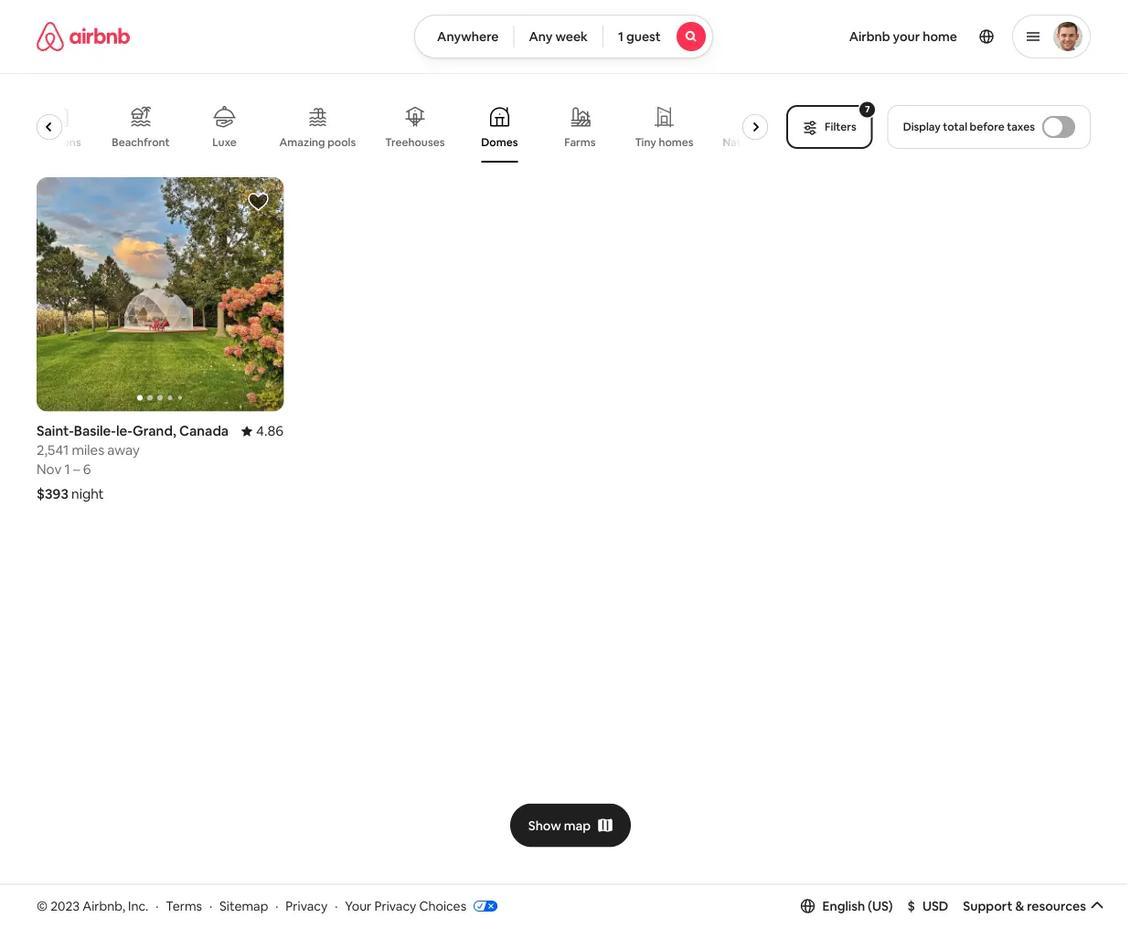 Task type: locate. For each thing, give the bounding box(es) containing it.
mansions
[[33, 135, 82, 149]]

None search field
[[414, 15, 713, 59]]

· left your
[[335, 898, 338, 915]]

group containing national parks
[[32, 91, 797, 163]]

airbnb
[[849, 28, 890, 45]]

saint-
[[37, 423, 74, 440]]

4 · from the left
[[335, 898, 338, 915]]

anywhere button
[[414, 15, 514, 59]]

$393
[[37, 486, 68, 504]]

airbnb your home link
[[838, 17, 968, 56]]

show
[[528, 818, 561, 834]]

anywhere
[[437, 28, 499, 45]]

group
[[32, 91, 797, 163], [37, 177, 284, 412]]

1 horizontal spatial 1
[[618, 28, 623, 45]]

–
[[73, 461, 80, 479]]

privacy
[[286, 898, 328, 915], [374, 898, 416, 915]]

0 horizontal spatial privacy
[[286, 898, 328, 915]]

farms
[[565, 135, 596, 149]]

domes
[[482, 135, 518, 149]]

1
[[618, 28, 623, 45], [65, 461, 70, 479]]

homes
[[659, 135, 694, 149]]

your privacy choices link
[[345, 898, 497, 916]]

pools
[[328, 135, 356, 149]]

airbnb,
[[83, 898, 125, 915]]

$ usd
[[908, 899, 948, 915]]

1 left "guest"
[[618, 28, 623, 45]]

your
[[893, 28, 920, 45]]

6
[[83, 461, 91, 479]]

canada
[[179, 423, 229, 440]]

terms link
[[166, 898, 202, 915]]

your
[[345, 898, 372, 915]]

·
[[156, 898, 159, 915], [209, 898, 212, 915], [275, 898, 278, 915], [335, 898, 338, 915]]

4.86
[[256, 423, 284, 440]]

1 horizontal spatial privacy
[[374, 898, 416, 915]]

home
[[923, 28, 957, 45]]

total
[[943, 120, 967, 134]]

· right terms
[[209, 898, 212, 915]]

3 · from the left
[[275, 898, 278, 915]]

0 horizontal spatial 1
[[65, 461, 70, 479]]

· right inc. on the bottom left of page
[[156, 898, 159, 915]]

your privacy choices
[[345, 898, 466, 915]]

any
[[529, 28, 553, 45]]

le-
[[116, 423, 132, 440]]

before
[[970, 120, 1004, 134]]

parks
[[769, 135, 797, 149]]

(us)
[[868, 899, 893, 915]]

display total before taxes
[[903, 120, 1035, 134]]

night
[[71, 486, 104, 504]]

· left privacy link
[[275, 898, 278, 915]]

display
[[903, 120, 941, 134]]

treehouses
[[386, 135, 445, 149]]

1 left '–'
[[65, 461, 70, 479]]

privacy link
[[286, 898, 328, 915]]

2 · from the left
[[209, 898, 212, 915]]

1 vertical spatial 1
[[65, 461, 70, 479]]

0 vertical spatial group
[[32, 91, 797, 163]]

profile element
[[735, 0, 1091, 73]]

&
[[1015, 899, 1024, 915]]

taxes
[[1007, 120, 1035, 134]]

grand,
[[132, 423, 176, 440]]

support & resources button
[[963, 899, 1104, 915]]

$
[[908, 899, 915, 915]]

week
[[555, 28, 588, 45]]

privacy left your
[[286, 898, 328, 915]]

basile-
[[74, 423, 116, 440]]

0 vertical spatial 1
[[618, 28, 623, 45]]

1 guest button
[[602, 15, 713, 59]]

1 privacy from the left
[[286, 898, 328, 915]]

privacy right your
[[374, 898, 416, 915]]

guest
[[626, 28, 661, 45]]

1 vertical spatial group
[[37, 177, 284, 412]]



Task type: vqa. For each thing, say whether or not it's contained in the screenshot.
Show map on the bottom of the page
yes



Task type: describe. For each thing, give the bounding box(es) containing it.
amazing pools
[[280, 135, 356, 149]]

support
[[963, 899, 1013, 915]]

terms
[[166, 898, 202, 915]]

show map
[[528, 818, 591, 834]]

inc.
[[128, 898, 148, 915]]

national parks
[[723, 135, 797, 149]]

none search field containing anywhere
[[414, 15, 713, 59]]

1 · from the left
[[156, 898, 159, 915]]

filters
[[825, 120, 856, 134]]

filters button
[[786, 105, 873, 149]]

national
[[723, 135, 766, 149]]

display total before taxes button
[[887, 105, 1091, 149]]

english
[[822, 899, 865, 915]]

1 inside saint-basile-le-grand, canada 2,541 miles away nov 1 – 6 $393 night
[[65, 461, 70, 479]]

beachfront
[[112, 135, 170, 149]]

any week button
[[513, 15, 603, 59]]

usd
[[922, 899, 948, 915]]

miles
[[72, 442, 104, 460]]

sitemap
[[220, 898, 268, 915]]

saint-basile-le-grand, canada 2,541 miles away nov 1 – 6 $393 night
[[37, 423, 229, 504]]

2 privacy from the left
[[374, 898, 416, 915]]

tiny homes
[[635, 135, 694, 149]]

tiny
[[635, 135, 657, 149]]

resources
[[1027, 899, 1086, 915]]

1 guest
[[618, 28, 661, 45]]

4.86 out of 5 average rating image
[[241, 423, 284, 440]]

©
[[37, 898, 48, 915]]

away
[[107, 442, 140, 460]]

luxe
[[213, 135, 237, 149]]

nov
[[37, 461, 62, 479]]

choices
[[419, 898, 466, 915]]

show map button
[[510, 804, 631, 848]]

1 inside "button"
[[618, 28, 623, 45]]

2,541
[[37, 442, 69, 460]]

map
[[564, 818, 591, 834]]

english (us) button
[[801, 899, 893, 915]]

english (us)
[[822, 899, 893, 915]]

airbnb your home
[[849, 28, 957, 45]]

support & resources
[[963, 899, 1086, 915]]

add to wishlist: saint-basile-le-grand, canada image
[[247, 191, 269, 213]]

sitemap link
[[220, 898, 268, 915]]

amazing
[[280, 135, 326, 149]]

any week
[[529, 28, 588, 45]]

terms · sitemap · privacy
[[166, 898, 328, 915]]

2023
[[50, 898, 80, 915]]

© 2023 airbnb, inc. ·
[[37, 898, 159, 915]]



